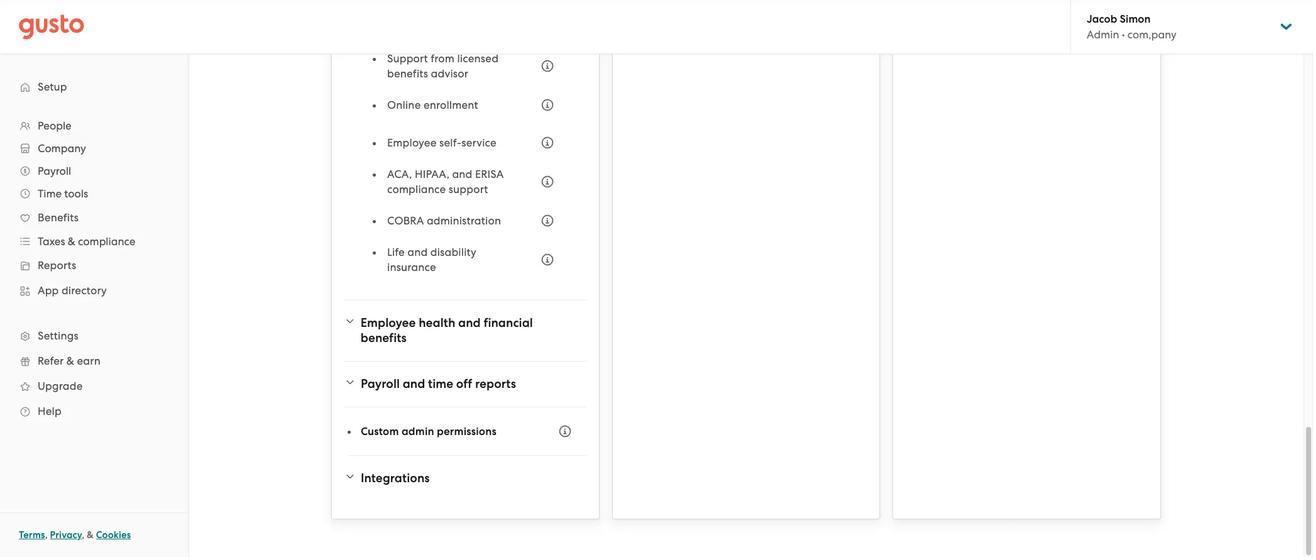 Task type: vqa. For each thing, say whether or not it's contained in the screenshot.
the right list
yes



Task type: locate. For each thing, give the bounding box(es) containing it.
benefits
[[387, 67, 428, 80], [361, 331, 407, 345]]

payroll
[[38, 165, 71, 177], [361, 377, 400, 391]]

list
[[373, 11, 561, 285], [0, 114, 188, 424]]

cookies
[[96, 529, 131, 541]]

support
[[387, 52, 428, 65]]

1 vertical spatial employee
[[361, 316, 416, 330]]

list containing support from licensed benefits advisor
[[373, 11, 561, 285]]

payroll button
[[13, 160, 175, 182]]

self-
[[439, 136, 462, 149]]

1 vertical spatial payroll
[[361, 377, 400, 391]]

1 vertical spatial compliance
[[78, 235, 135, 248]]

, left privacy link
[[45, 529, 48, 541]]

employee for employee self-service
[[387, 136, 437, 149]]

0 vertical spatial compliance
[[387, 183, 446, 196]]

help link
[[13, 400, 175, 423]]

terms link
[[19, 529, 45, 541]]

com,pany
[[1128, 28, 1177, 41]]

1 vertical spatial benefits
[[361, 331, 407, 345]]

and
[[452, 168, 473, 180], [408, 246, 428, 258], [458, 316, 481, 330], [403, 377, 425, 391]]

& inside dropdown button
[[68, 235, 75, 248]]

employee self-service
[[387, 136, 497, 149]]

company
[[38, 142, 86, 155]]

0 horizontal spatial list
[[0, 114, 188, 424]]

1 horizontal spatial ,
[[82, 529, 84, 541]]

1 horizontal spatial compliance
[[387, 183, 446, 196]]

time tools button
[[13, 182, 175, 205]]

directory
[[62, 284, 107, 297]]

1 horizontal spatial payroll
[[361, 377, 400, 391]]

upgrade
[[38, 380, 83, 392]]

home image
[[19, 14, 84, 39]]

& right taxes
[[68, 235, 75, 248]]

reports
[[38, 259, 76, 272]]

payroll inside dropdown button
[[361, 377, 400, 391]]

terms
[[19, 529, 45, 541]]

integrations button
[[345, 463, 586, 494]]

0 horizontal spatial ,
[[45, 529, 48, 541]]

payroll and time off reports
[[361, 377, 516, 391]]

compliance down hipaa,
[[387, 183, 446, 196]]

0 vertical spatial payroll
[[38, 165, 71, 177]]

employee inside the employee health and financial benefits
[[361, 316, 416, 330]]

compliance
[[387, 183, 446, 196], [78, 235, 135, 248]]

& for compliance
[[68, 235, 75, 248]]

payroll up custom
[[361, 377, 400, 391]]

compliance up reports link
[[78, 235, 135, 248]]

off
[[456, 377, 472, 391]]

payroll for payroll and time off reports
[[361, 377, 400, 391]]

people
[[38, 119, 72, 132]]

0 vertical spatial benefits
[[387, 67, 428, 80]]

app
[[38, 284, 59, 297]]

,
[[45, 529, 48, 541], [82, 529, 84, 541]]

payroll inside dropdown button
[[38, 165, 71, 177]]

& left the earn
[[66, 355, 74, 367]]

integrations
[[361, 471, 430, 485]]

employee health and financial benefits
[[361, 316, 533, 345]]

and right health
[[458, 316, 481, 330]]

employee inside list
[[387, 136, 437, 149]]

taxes & compliance button
[[13, 230, 175, 253]]

reports
[[475, 377, 516, 391]]

and left time
[[403, 377, 425, 391]]

0 horizontal spatial compliance
[[78, 235, 135, 248]]

admin
[[1087, 28, 1119, 41]]

benefits
[[38, 211, 79, 224]]

help
[[38, 405, 62, 417]]

, left cookies
[[82, 529, 84, 541]]

and up insurance
[[408, 246, 428, 258]]

employee
[[387, 136, 437, 149], [361, 316, 416, 330]]

taxes
[[38, 235, 65, 248]]

reports link
[[13, 254, 175, 277]]

employee left health
[[361, 316, 416, 330]]

setup link
[[13, 75, 175, 98]]

aca,
[[387, 168, 412, 180]]

& left cookies
[[87, 529, 94, 541]]

employee up the aca,
[[387, 136, 437, 149]]

&
[[68, 235, 75, 248], [66, 355, 74, 367], [87, 529, 94, 541]]

custom
[[361, 425, 399, 438]]

life
[[387, 246, 405, 258]]

payroll up time
[[38, 165, 71, 177]]

simon
[[1120, 13, 1151, 26]]

enrollment
[[424, 99, 478, 111]]

and up support
[[452, 168, 473, 180]]

terms , privacy , & cookies
[[19, 529, 131, 541]]

health
[[419, 316, 455, 330]]

0 vertical spatial employee
[[387, 136, 437, 149]]

and inside aca, hipaa, and erisa compliance support
[[452, 168, 473, 180]]

1 horizontal spatial list
[[373, 11, 561, 285]]

0 horizontal spatial payroll
[[38, 165, 71, 177]]

permissions
[[437, 425, 497, 438]]

hipaa,
[[415, 168, 450, 180]]

1 vertical spatial &
[[66, 355, 74, 367]]

setup
[[38, 80, 67, 93]]

online
[[387, 99, 421, 111]]

time
[[428, 377, 453, 391]]

online enrollment
[[387, 99, 478, 111]]

cookies button
[[96, 528, 131, 543]]

insurance
[[387, 261, 436, 274]]

tools
[[64, 187, 88, 200]]

life and disability insurance
[[387, 246, 477, 274]]

0 vertical spatial &
[[68, 235, 75, 248]]

custom admin permissions
[[361, 425, 497, 438]]

taxes & compliance
[[38, 235, 135, 248]]

privacy
[[50, 529, 82, 541]]

upgrade link
[[13, 375, 175, 397]]

support from licensed benefits advisor
[[387, 52, 499, 80]]



Task type: describe. For each thing, give the bounding box(es) containing it.
administration
[[427, 214, 501, 227]]

advisor
[[431, 67, 468, 80]]

employee for employee health and financial benefits
[[361, 316, 416, 330]]

1 , from the left
[[45, 529, 48, 541]]

2 , from the left
[[82, 529, 84, 541]]

payroll for payroll
[[38, 165, 71, 177]]

from
[[431, 52, 455, 65]]

benefits inside support from licensed benefits advisor
[[387, 67, 428, 80]]

employee health and financial benefits button
[[345, 308, 586, 353]]

benefits link
[[13, 206, 175, 229]]

admin
[[402, 425, 434, 438]]

cobra administration
[[387, 214, 501, 227]]

compliance inside aca, hipaa, and erisa compliance support
[[387, 183, 446, 196]]

& for earn
[[66, 355, 74, 367]]

and inside the life and disability insurance
[[408, 246, 428, 258]]

settings link
[[13, 324, 175, 347]]

and inside dropdown button
[[403, 377, 425, 391]]

settings
[[38, 329, 79, 342]]

erisa
[[475, 168, 504, 180]]

payroll and time off reports button
[[345, 369, 586, 399]]

financial
[[484, 316, 533, 330]]

and inside the employee health and financial benefits
[[458, 316, 481, 330]]

refer & earn
[[38, 355, 101, 367]]

refer
[[38, 355, 64, 367]]

benefits inside the employee health and financial benefits
[[361, 331, 407, 345]]

licensed
[[457, 52, 499, 65]]

gusto navigation element
[[0, 54, 188, 444]]

earn
[[77, 355, 101, 367]]

jacob simon admin • com,pany
[[1087, 13, 1177, 41]]

cobra
[[387, 214, 424, 227]]

company button
[[13, 137, 175, 160]]

time tools
[[38, 187, 88, 200]]

•
[[1122, 28, 1125, 41]]

disability
[[431, 246, 477, 258]]

people button
[[13, 114, 175, 137]]

time
[[38, 187, 62, 200]]

service
[[462, 136, 497, 149]]

2 vertical spatial &
[[87, 529, 94, 541]]

app directory
[[38, 284, 107, 297]]

app directory link
[[13, 279, 175, 302]]

aca, hipaa, and erisa compliance support
[[387, 168, 504, 196]]

list containing people
[[0, 114, 188, 424]]

jacob
[[1087, 13, 1118, 26]]

privacy link
[[50, 529, 82, 541]]

support
[[449, 183, 488, 196]]

compliance inside dropdown button
[[78, 235, 135, 248]]

refer & earn link
[[13, 350, 175, 372]]



